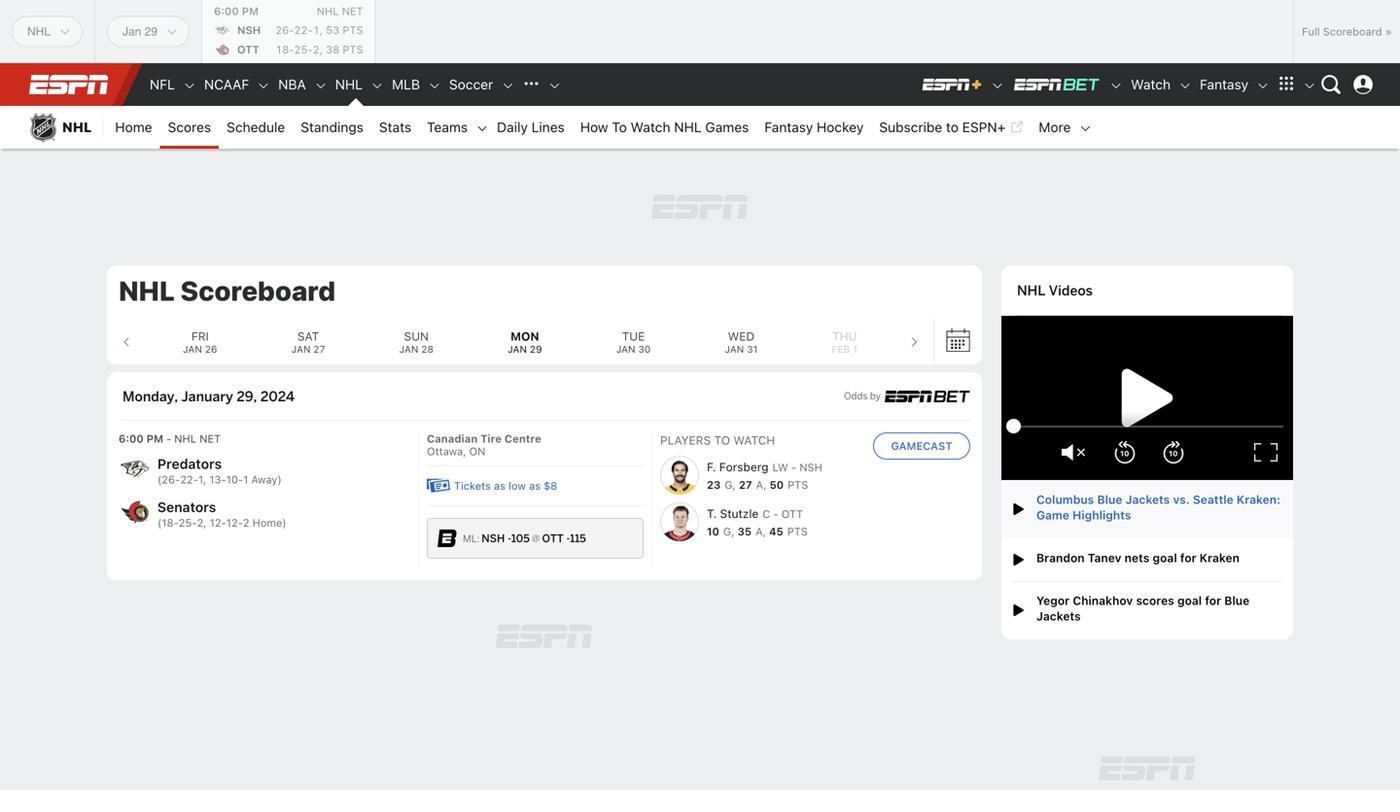 Task type: vqa. For each thing, say whether or not it's contained in the screenshot.


Task type: describe. For each thing, give the bounding box(es) containing it.
) for senators
[[282, 517, 287, 530]]

to for subscribe
[[947, 119, 959, 135]]

subscribe
[[880, 119, 943, 135]]

38
[[326, 43, 340, 56]]

wed jan 31
[[725, 330, 758, 355]]

columbus
[[1037, 493, 1095, 507]]

away
[[251, 474, 278, 486]]

1 horizontal spatial more espn image
[[1304, 79, 1317, 93]]

pts inside f. forsberg lw - nsh 23 g 27 a 50 pts
[[788, 479, 809, 492]]

0 horizontal spatial espn bet image
[[1013, 77, 1102, 92]]

january
[[181, 388, 233, 406]]

1 as from the left
[[494, 480, 506, 493]]

jan for tue
[[617, 344, 636, 355]]

0 vertical spatial ott
[[237, 43, 260, 56]]

22- inside predators ( 26-22-1 13-10-1 away )
[[180, 474, 198, 486]]

t.
[[707, 507, 717, 521]]

mlb
[[392, 76, 420, 92]]

tickets as low as $8
[[454, 480, 558, 493]]

18-25-2, 38 pts
[[276, 43, 363, 56]]

game
[[1037, 509, 1070, 522]]

how to watch nhl games
[[581, 119, 749, 135]]

progress bar slider
[[1012, 412, 1284, 441]]

0 horizontal spatial nhl link
[[19, 106, 103, 149]]

mlb link
[[384, 63, 428, 106]]

g for forsberg
[[725, 479, 733, 492]]

- for ott
[[774, 508, 779, 521]]

nhl videos
[[1018, 282, 1093, 300]]

fri jan 26
[[183, 330, 217, 355]]

teams image
[[476, 122, 489, 135]]

senators
[[158, 499, 216, 515]]

»
[[1386, 25, 1393, 38]]

sun jan 28
[[399, 330, 434, 355]]

27 inside f. forsberg lw - nsh 23 g 27 a 50 pts
[[739, 479, 753, 492]]

yegor chinakhov scores goal for blue jackets
[[1037, 594, 1250, 623]]

subscribe to espn+
[[880, 119, 1006, 135]]

soccer
[[449, 76, 493, 92]]

jan for sat
[[292, 344, 311, 355]]

0 horizontal spatial home
[[115, 119, 152, 135]]

nhl scoreboard main content
[[107, 266, 1401, 791]]

to for players
[[715, 434, 731, 448]]

games
[[706, 119, 749, 135]]

hockey
[[817, 119, 864, 135]]

ml : nsh -105 @ ott -115
[[463, 532, 586, 546]]

nhl image
[[371, 79, 384, 93]]

monday,
[[123, 388, 178, 406]]

how to watch nhl games link
[[573, 106, 757, 149]]

standings link
[[293, 106, 371, 149]]

mlb image
[[428, 79, 442, 93]]

30
[[639, 344, 651, 355]]

28
[[422, 344, 434, 355]]

mon jan 29
[[508, 330, 542, 355]]

scores
[[1137, 594, 1175, 608]]

2,
[[313, 43, 323, 56]]

ott inside t. stutzle c - ott 10 g 35 a 45 pts
[[782, 508, 804, 521]]

0 horizontal spatial nsh
[[237, 24, 261, 36]]

t. stutzle image
[[661, 503, 699, 542]]

scoreboard for full scoreboard »
[[1324, 25, 1383, 38]]

more image
[[1079, 122, 1093, 135]]

to
[[612, 119, 627, 135]]

a for t. stutzle
[[756, 526, 763, 539]]

espn+ image
[[921, 77, 984, 92]]

calendar image
[[947, 329, 970, 352]]

fantasy for fantasy hockey
[[765, 119, 814, 135]]

how
[[581, 119, 609, 135]]

( for senators
[[158, 517, 162, 530]]

players to watch
[[661, 434, 776, 448]]

fantasy hockey
[[765, 119, 864, 135]]

nfl link
[[142, 63, 183, 106]]

kraken
[[1200, 551, 1240, 565]]

schedule
[[227, 119, 285, 135]]

feb
[[832, 344, 850, 355]]

espn bet image
[[438, 529, 457, 549]]

goal for scores
[[1178, 594, 1203, 608]]

1 horizontal spatial pm
[[242, 5, 259, 18]]

45
[[770, 526, 784, 539]]

for for kraken
[[1181, 551, 1197, 565]]

2 2 from the left
[[243, 517, 250, 530]]

full scoreboard »
[[1303, 25, 1393, 38]]

115
[[570, 532, 586, 546]]

canadian tire centre ottawa, on
[[427, 433, 542, 458]]

t. stutzle c - ott 10 g 35 a 45 pts
[[707, 507, 808, 539]]

mon
[[511, 330, 540, 343]]

1 horizontal spatial espn bet image
[[1110, 79, 1124, 93]]

canadian
[[427, 433, 478, 446]]

f. forsberg lw - nsh 23 g 27 a 50 pts
[[707, 461, 823, 492]]

monday, january 29, 2024
[[123, 388, 295, 406]]

2024
[[261, 388, 295, 406]]

more sports image
[[548, 79, 562, 93]]

f. forsberg image
[[661, 456, 699, 495]]

ml
[[463, 533, 477, 546]]

seattle
[[1194, 493, 1234, 507]]

scoreboard for nhl scoreboard
[[181, 275, 336, 307]]

1 horizontal spatial 22-
[[294, 24, 313, 36]]

23
[[707, 479, 721, 492]]

nfl image
[[183, 79, 196, 93]]

nba image
[[314, 79, 328, 93]]

watch image
[[1179, 79, 1193, 93]]

1 horizontal spatial 6:00 pm
[[214, 5, 259, 18]]

videos
[[1049, 282, 1093, 300]]

fantasy image
[[1257, 79, 1271, 93]]

daily
[[497, 119, 528, 135]]

0 horizontal spatial more espn image
[[1272, 70, 1302, 99]]

tue jan 30
[[617, 330, 651, 355]]

0 vertical spatial 26-
[[276, 24, 294, 36]]

:
[[477, 533, 480, 546]]

chinakhov
[[1073, 594, 1134, 608]]

1 horizontal spatial net
[[342, 5, 363, 18]]

1 horizontal spatial 18-
[[276, 43, 294, 56]]

- right @
[[567, 532, 570, 546]]

f.
[[707, 461, 716, 474]]

tanev
[[1088, 551, 1122, 565]]

sat
[[298, 330, 319, 343]]

predators link
[[158, 455, 222, 474]]

yegor chinakhov scores goal for blue jackets button
[[1002, 582, 1294, 640]]

2 as from the left
[[529, 480, 541, 493]]

1 horizontal spatial 1
[[243, 474, 248, 486]]

on
[[469, 446, 486, 458]]

pts right 53
[[343, 24, 363, 36]]

lw
[[773, 462, 789, 474]]

thu feb 1
[[832, 330, 858, 355]]

players
[[661, 434, 711, 448]]

- for nsh
[[792, 462, 797, 474]]

goal for nets
[[1153, 551, 1178, 565]]

10
[[707, 526, 720, 539]]



Task type: locate. For each thing, give the bounding box(es) containing it.
1 vertical spatial fantasy
[[765, 119, 814, 135]]

0 horizontal spatial net
[[200, 433, 221, 446]]

ncaaf
[[204, 76, 249, 92]]

pm up ncaaf "icon"
[[242, 5, 259, 18]]

1 horizontal spatial home
[[253, 517, 282, 530]]

tickets as low as $8 link
[[427, 475, 558, 498]]

) inside predators ( 26-22-1 13-10-1 away )
[[278, 474, 282, 486]]

1 horizontal spatial ott
[[542, 532, 564, 546]]

1 horizontal spatial 2
[[243, 517, 250, 530]]

goal right nets
[[1153, 551, 1178, 565]]

1 left 13-
[[198, 474, 203, 486]]

( down senators
[[158, 517, 162, 530]]

1 vertical spatial scoreboard
[[181, 275, 336, 307]]

for left kraken
[[1181, 551, 1197, 565]]

predators
[[158, 456, 222, 472]]

1 horizontal spatial for
[[1206, 594, 1222, 608]]

22-
[[294, 24, 313, 36], [180, 474, 198, 486]]

25-
[[294, 43, 313, 56], [179, 517, 197, 530]]

soccer image
[[501, 79, 515, 93]]

nhl link
[[328, 63, 371, 106], [19, 106, 103, 149]]

pts right 50
[[788, 479, 809, 492]]

watch for how to watch nhl games
[[631, 119, 671, 135]]

-
[[792, 462, 797, 474], [774, 508, 779, 521], [508, 532, 512, 546], [567, 532, 570, 546]]

1 vertical spatial g
[[724, 526, 732, 539]]

pts right 38
[[343, 43, 363, 56]]

0 vertical spatial home
[[115, 119, 152, 135]]

4 jan from the left
[[508, 344, 527, 355]]

0 horizontal spatial )
[[278, 474, 282, 486]]

(
[[158, 474, 162, 486], [158, 517, 162, 530]]

fantasy right 'watch' 'icon'
[[1201, 76, 1249, 92]]

1 vertical spatial blue
[[1225, 594, 1250, 608]]

nba link
[[271, 63, 314, 106]]

1 horizontal spatial fantasy
[[1201, 76, 1249, 92]]

2 a from the top
[[756, 526, 763, 539]]

@
[[532, 533, 540, 546]]

22- down predators on the left bottom of the page
[[180, 474, 198, 486]]

teams link
[[419, 106, 476, 149]]

tue
[[622, 330, 645, 343]]

1 horizontal spatial nhl link
[[328, 63, 371, 106]]

jan for fri
[[183, 344, 202, 355]]

0 horizontal spatial 6:00 pm
[[119, 433, 163, 446]]

0 horizontal spatial as
[[494, 480, 506, 493]]

nsh up ncaaf "icon"
[[237, 24, 261, 36]]

27 down forsberg
[[739, 479, 753, 492]]

jan down sun
[[399, 344, 419, 355]]

nhl link down 38
[[328, 63, 371, 106]]

2 ( from the top
[[158, 517, 162, 530]]

1 horizontal spatial 26-
[[276, 24, 294, 36]]

stats link
[[371, 106, 419, 149]]

espn bet image
[[1013, 77, 1102, 92], [1110, 79, 1124, 93]]

for
[[1181, 551, 1197, 565], [1206, 594, 1222, 608]]

0 vertical spatial 22-
[[294, 24, 313, 36]]

0 horizontal spatial pm
[[147, 433, 163, 446]]

jan down 'fri'
[[183, 344, 202, 355]]

jan down mon
[[508, 344, 527, 355]]

27
[[314, 344, 325, 355], [739, 479, 753, 492]]

watch inside global navigation element
[[1132, 76, 1171, 92]]

0 vertical spatial fantasy
[[1201, 76, 1249, 92]]

) for predators
[[278, 474, 282, 486]]

nhl net up 53
[[317, 5, 363, 18]]

jackets left vs.
[[1126, 493, 1171, 507]]

0 horizontal spatial to
[[715, 434, 731, 448]]

home down nfl link
[[115, 119, 152, 135]]

6:00 pm up ncaaf
[[214, 5, 259, 18]]

12- down senators
[[210, 517, 226, 530]]

daily lines
[[497, 119, 565, 135]]

ott up the 45
[[782, 508, 804, 521]]

( inside predators ( 26-22-1 13-10-1 away )
[[158, 474, 162, 486]]

0 horizontal spatial for
[[1181, 551, 1197, 565]]

scoreboard up sat at the left top of page
[[181, 275, 336, 307]]

13-
[[209, 474, 226, 486]]

watch left 'watch' 'icon'
[[1132, 76, 1171, 92]]

0 horizontal spatial 18-
[[162, 517, 179, 530]]

goal right scores
[[1178, 594, 1203, 608]]

nhl inside global navigation element
[[335, 76, 363, 92]]

as
[[494, 480, 506, 493], [529, 480, 541, 493]]

0 vertical spatial net
[[342, 5, 363, 18]]

0 horizontal spatial 1
[[198, 474, 203, 486]]

26
[[205, 344, 217, 355]]

kraken:
[[1237, 493, 1281, 507]]

brandon tanev nets goal for kraken
[[1037, 551, 1240, 565]]

1 vertical spatial goal
[[1178, 594, 1203, 608]]

scoreboard inside main content
[[181, 275, 336, 307]]

jan inside sun jan 28
[[399, 344, 419, 355]]

2 vertical spatial nsh
[[482, 532, 505, 546]]

1 vertical spatial 6:00 pm
[[119, 433, 163, 446]]

columbus blue jackets vs. seattle kraken: game highlights
[[1037, 493, 1281, 522]]

0 vertical spatial 6:00 pm
[[214, 5, 259, 18]]

105
[[512, 532, 530, 546]]

g right 10
[[724, 526, 732, 539]]

a inside t. stutzle c - ott 10 g 35 a 45 pts
[[756, 526, 763, 539]]

0 horizontal spatial watch
[[631, 119, 671, 135]]

1 vertical spatial 27
[[739, 479, 753, 492]]

- for 105
[[508, 532, 512, 546]]

0 vertical spatial for
[[1181, 551, 1197, 565]]

1 inside thu feb 1
[[853, 344, 858, 355]]

global navigation element
[[19, 63, 1381, 106]]

0 horizontal spatial 25-
[[179, 517, 197, 530]]

goal inside 'yegor chinakhov scores goal for blue jackets'
[[1178, 594, 1203, 608]]

1 right feb
[[853, 344, 858, 355]]

jan inside 'sat jan 27'
[[292, 344, 311, 355]]

5 jan from the left
[[617, 344, 636, 355]]

as left "low"
[[494, 480, 506, 493]]

watch
[[1132, 76, 1171, 92], [631, 119, 671, 135], [734, 434, 776, 448]]

jackets
[[1126, 493, 1171, 507], [1037, 610, 1081, 623]]

monday, january 29, 2024 element
[[123, 373, 971, 421]]

3 jan from the left
[[399, 344, 419, 355]]

1 vertical spatial 26-
[[162, 474, 180, 486]]

pm inside nhl scoreboard main content
[[147, 433, 163, 446]]

35
[[738, 526, 752, 539]]

nhl scoreboard
[[119, 275, 336, 307]]

6:00 pm down the monday,
[[119, 433, 163, 446]]

forsberg
[[720, 461, 769, 474]]

watch up forsberg
[[734, 434, 776, 448]]

- left @
[[508, 532, 512, 546]]

jan for wed
[[725, 344, 744, 355]]

0 horizontal spatial ott
[[237, 43, 260, 56]]

brandon tanev nets goal for kraken button
[[1002, 539, 1294, 582]]

more espn image
[[1272, 70, 1302, 99], [1304, 79, 1317, 93]]

nets
[[1125, 551, 1150, 565]]

watch link
[[1124, 63, 1179, 106]]

0 vertical spatial blue
[[1098, 493, 1123, 507]]

soccer link
[[442, 63, 501, 106]]

a inside f. forsberg lw - nsh 23 g 27 a 50 pts
[[756, 479, 764, 492]]

stutzle
[[720, 507, 759, 521]]

video player region
[[1002, 316, 1294, 480]]

g for stutzle
[[724, 526, 732, 539]]

1 left the away
[[243, 474, 248, 486]]

home inside senators ( 18-25-2 12-12-2 home )
[[253, 517, 282, 530]]

for inside 'yegor chinakhov scores goal for blue jackets'
[[1206, 594, 1222, 608]]

pm down the monday,
[[147, 433, 163, 446]]

nsh inside f. forsberg lw - nsh 23 g 27 a 50 pts
[[800, 462, 823, 474]]

nhl net up predators on the left bottom of the page
[[174, 433, 221, 446]]

27 down sat at the left top of page
[[314, 344, 325, 355]]

watch inside nhl scoreboard main content
[[734, 434, 776, 448]]

nsh right the lw
[[800, 462, 823, 474]]

53
[[326, 24, 340, 36]]

( inside senators ( 18-25-2 12-12-2 home )
[[158, 517, 162, 530]]

full
[[1303, 25, 1321, 38]]

18-
[[276, 43, 294, 56], [162, 517, 179, 530]]

unmute image
[[1062, 441, 1088, 464]]

25- down 1,
[[294, 43, 313, 56]]

pts right the 45
[[788, 526, 808, 539]]

highlights
[[1073, 509, 1132, 522]]

for down kraken
[[1206, 594, 1222, 608]]

2 down 10-
[[243, 517, 250, 530]]

to left the espn+
[[947, 119, 959, 135]]

50
[[770, 479, 784, 492]]

scoreboard left »
[[1324, 25, 1383, 38]]

a right 35
[[756, 526, 763, 539]]

0 vertical spatial g
[[725, 479, 733, 492]]

to up the f.
[[715, 434, 731, 448]]

1 vertical spatial 25-
[[179, 517, 197, 530]]

home down the away
[[253, 517, 282, 530]]

nsh right :
[[482, 532, 505, 546]]

2 horizontal spatial 1
[[853, 344, 858, 355]]

( for predators
[[158, 474, 162, 486]]

0 vertical spatial a
[[756, 479, 764, 492]]

1 vertical spatial a
[[756, 526, 763, 539]]

home
[[115, 119, 152, 135], [253, 517, 282, 530]]

1 ( from the top
[[158, 474, 162, 486]]

sun
[[404, 330, 429, 343]]

net inside nhl scoreboard main content
[[200, 433, 221, 446]]

1 vertical spatial 18-
[[162, 517, 179, 530]]

0 horizontal spatial fantasy
[[765, 119, 814, 135]]

g right 23
[[725, 479, 733, 492]]

as left $8
[[529, 480, 541, 493]]

6:00 down the monday,
[[119, 433, 144, 446]]

watch right the to
[[631, 119, 671, 135]]

1 horizontal spatial 6:00
[[214, 5, 239, 18]]

1 vertical spatial (
[[158, 517, 162, 530]]

0 horizontal spatial 26-
[[162, 474, 180, 486]]

0 vertical spatial nhl net
[[317, 5, 363, 18]]

12- down 10-
[[226, 517, 243, 530]]

0 vertical spatial pm
[[242, 5, 259, 18]]

to inside nhl scoreboard main content
[[715, 434, 731, 448]]

0 vertical spatial 6:00
[[214, 5, 239, 18]]

jan down tue
[[617, 344, 636, 355]]

external link image
[[1010, 116, 1024, 139]]

a for f. forsberg
[[756, 479, 764, 492]]

net up 26-22-1, 53 pts
[[342, 5, 363, 18]]

1 horizontal spatial )
[[282, 517, 287, 530]]

for for blue
[[1206, 594, 1222, 608]]

scoreboard
[[1324, 25, 1383, 38], [181, 275, 336, 307]]

nfl
[[150, 76, 175, 92]]

2 horizontal spatial ott
[[782, 508, 804, 521]]

1 vertical spatial net
[[200, 433, 221, 446]]

0 vertical spatial nsh
[[237, 24, 261, 36]]

fantasy inside 'fantasy hockey' link
[[765, 119, 814, 135]]

odds provided by espn bet image
[[844, 391, 971, 403]]

sat jan 27
[[292, 330, 325, 355]]

- right c
[[774, 508, 779, 521]]

jan for mon
[[508, 344, 527, 355]]

a left 50
[[756, 479, 764, 492]]

jackets inside 'yegor chinakhov scores goal for blue jackets'
[[1037, 610, 1081, 623]]

1 vertical spatial home
[[253, 517, 282, 530]]

2 horizontal spatial nsh
[[800, 462, 823, 474]]

6:00
[[214, 5, 239, 18], [119, 433, 144, 446]]

0 horizontal spatial 2
[[197, 517, 203, 530]]

tire
[[481, 433, 502, 446]]

1 vertical spatial nhl net
[[174, 433, 221, 446]]

6 jan from the left
[[725, 344, 744, 355]]

jan inside tue jan 30
[[617, 344, 636, 355]]

espn bet image left 'watch' 'icon'
[[1110, 79, 1124, 93]]

2 horizontal spatial watch
[[1132, 76, 1171, 92]]

nhl net
[[317, 5, 363, 18], [174, 433, 221, 446]]

jan
[[183, 344, 202, 355], [292, 344, 311, 355], [399, 344, 419, 355], [508, 344, 527, 355], [617, 344, 636, 355], [725, 344, 744, 355]]

jan inside fri jan 26
[[183, 344, 202, 355]]

a
[[756, 479, 764, 492], [756, 526, 763, 539]]

jan inside the mon jan 29
[[508, 344, 527, 355]]

1 vertical spatial for
[[1206, 594, 1222, 608]]

) inside senators ( 18-25-2 12-12-2 home )
[[282, 517, 287, 530]]

0 vertical spatial to
[[947, 119, 959, 135]]

jackets inside columbus blue jackets vs. seattle kraken: game highlights
[[1126, 493, 1171, 507]]

22- up 2,
[[294, 24, 313, 36]]

profile management image
[[1354, 75, 1374, 94]]

1 vertical spatial jackets
[[1037, 610, 1081, 623]]

pts inside t. stutzle c - ott 10 g 35 a 45 pts
[[788, 526, 808, 539]]

0 vertical spatial (
[[158, 474, 162, 486]]

26- inside predators ( 26-22-1 13-10-1 away )
[[162, 474, 180, 486]]

1 horizontal spatial blue
[[1225, 594, 1250, 608]]

0 vertical spatial scoreboard
[[1324, 25, 1383, 38]]

1 12- from the left
[[210, 517, 226, 530]]

31
[[747, 344, 758, 355]]

0 vertical spatial watch
[[1132, 76, 1171, 92]]

ott up ncaaf "icon"
[[237, 43, 260, 56]]

2 vertical spatial ott
[[542, 532, 564, 546]]

6:00 pm inside nhl scoreboard main content
[[119, 433, 163, 446]]

- inside f. forsberg lw - nsh 23 g 27 a 50 pts
[[792, 462, 797, 474]]

fantasy for fantasy
[[1201, 76, 1249, 92]]

blue inside columbus blue jackets vs. seattle kraken: game highlights
[[1098, 493, 1123, 507]]

0 vertical spatial 25-
[[294, 43, 313, 56]]

18- down senators
[[162, 517, 179, 530]]

29
[[530, 344, 542, 355]]

2 12- from the left
[[226, 517, 243, 530]]

25- inside senators ( 18-25-2 12-12-2 home )
[[179, 517, 197, 530]]

espn more sports home page image
[[517, 70, 546, 99]]

2 jan from the left
[[292, 344, 311, 355]]

scores
[[168, 119, 211, 135]]

1 vertical spatial watch
[[631, 119, 671, 135]]

0 vertical spatial 18-
[[276, 43, 294, 56]]

26-
[[276, 24, 294, 36], [162, 474, 180, 486]]

10-
[[226, 474, 243, 486]]

predators ( 26-22-1 13-10-1 away )
[[158, 456, 282, 486]]

0 horizontal spatial 27
[[314, 344, 325, 355]]

jan inside wed jan 31
[[725, 344, 744, 355]]

tickets
[[454, 480, 491, 493]]

( down predators on the left bottom of the page
[[158, 474, 162, 486]]

low
[[509, 480, 526, 493]]

more
[[1039, 119, 1071, 135]]

0 horizontal spatial 22-
[[180, 474, 198, 486]]

6:00 inside nhl scoreboard main content
[[119, 433, 144, 446]]

1 horizontal spatial nhl net
[[317, 5, 363, 18]]

nhl net inside nhl scoreboard main content
[[174, 433, 221, 446]]

net up predators on the left bottom of the page
[[200, 433, 221, 446]]

ncaaf image
[[257, 79, 271, 93]]

26- down predators on the left bottom of the page
[[162, 474, 180, 486]]

27 inside 'sat jan 27'
[[314, 344, 325, 355]]

6:00 pm
[[214, 5, 259, 18], [119, 433, 163, 446]]

1 horizontal spatial 27
[[739, 479, 753, 492]]

fri
[[191, 330, 209, 343]]

1 vertical spatial to
[[715, 434, 731, 448]]

1 vertical spatial ott
[[782, 508, 804, 521]]

watch for players to watch
[[734, 434, 776, 448]]

fantasy inside fantasy link
[[1201, 76, 1249, 92]]

1 horizontal spatial jackets
[[1126, 493, 1171, 507]]

- inside t. stutzle c - ott 10 g 35 a 45 pts
[[774, 508, 779, 521]]

1 jan from the left
[[183, 344, 202, 355]]

jackets down yegor
[[1037, 610, 1081, 623]]

2 down senators
[[197, 517, 203, 530]]

26- left 1,
[[276, 24, 294, 36]]

2 vertical spatial watch
[[734, 434, 776, 448]]

list containing f. forsberg
[[661, 456, 866, 542]]

1 vertical spatial )
[[282, 517, 287, 530]]

1
[[853, 344, 858, 355], [198, 474, 203, 486], [243, 474, 248, 486]]

centre
[[505, 433, 542, 446]]

1 vertical spatial 22-
[[180, 474, 198, 486]]

espn bet image up more
[[1013, 77, 1102, 92]]

g inside f. forsberg lw - nsh 23 g 27 a 50 pts
[[725, 479, 733, 492]]

blue down kraken
[[1225, 594, 1250, 608]]

1 horizontal spatial to
[[947, 119, 959, 135]]

1 horizontal spatial 25-
[[294, 43, 313, 56]]

1 vertical spatial 6:00
[[119, 433, 144, 446]]

list
[[661, 456, 866, 542]]

ott right @
[[542, 532, 564, 546]]

6:00 up ncaaf
[[214, 5, 239, 18]]

12-
[[210, 517, 226, 530], [226, 517, 243, 530]]

thu
[[833, 330, 857, 343]]

18- inside senators ( 18-25-2 12-12-2 home )
[[162, 517, 179, 530]]

jan down sat at the left top of page
[[292, 344, 311, 355]]

blue up highlights on the right
[[1098, 493, 1123, 507]]

senators link
[[158, 498, 216, 517]]

1 2 from the left
[[197, 517, 203, 530]]

0 vertical spatial 27
[[314, 344, 325, 355]]

blue inside 'yegor chinakhov scores goal for blue jackets'
[[1225, 594, 1250, 608]]

ottawa,
[[427, 446, 466, 458]]

25- down senators
[[179, 517, 197, 530]]

1 horizontal spatial as
[[529, 480, 541, 493]]

standings
[[301, 119, 364, 135]]

fantasy link
[[1193, 63, 1257, 106]]

subscribe to espn+ link
[[872, 106, 1032, 149]]

1 horizontal spatial scoreboard
[[1324, 25, 1383, 38]]

jan for sun
[[399, 344, 419, 355]]

vs.
[[1174, 493, 1190, 507]]

18- left 2,
[[276, 43, 294, 56]]

espn plus image
[[992, 79, 1005, 93]]

list inside nhl scoreboard main content
[[661, 456, 866, 542]]

yegor
[[1037, 594, 1070, 608]]

1 vertical spatial nsh
[[800, 462, 823, 474]]

full scoreboard » link
[[1294, 0, 1401, 63]]

g inside t. stutzle c - ott 10 g 35 a 45 pts
[[724, 526, 732, 539]]

1 a from the top
[[756, 479, 764, 492]]

1 horizontal spatial watch
[[734, 434, 776, 448]]

fantasy left hockey
[[765, 119, 814, 135]]

ott
[[237, 43, 260, 56], [782, 508, 804, 521], [542, 532, 564, 546]]

0 horizontal spatial scoreboard
[[181, 275, 336, 307]]

schedule link
[[219, 106, 293, 149]]

jan down 'wed'
[[725, 344, 744, 355]]

nhl link left 'home' link
[[19, 106, 103, 149]]

- right the lw
[[792, 462, 797, 474]]

ncaaf link
[[196, 63, 257, 106]]



